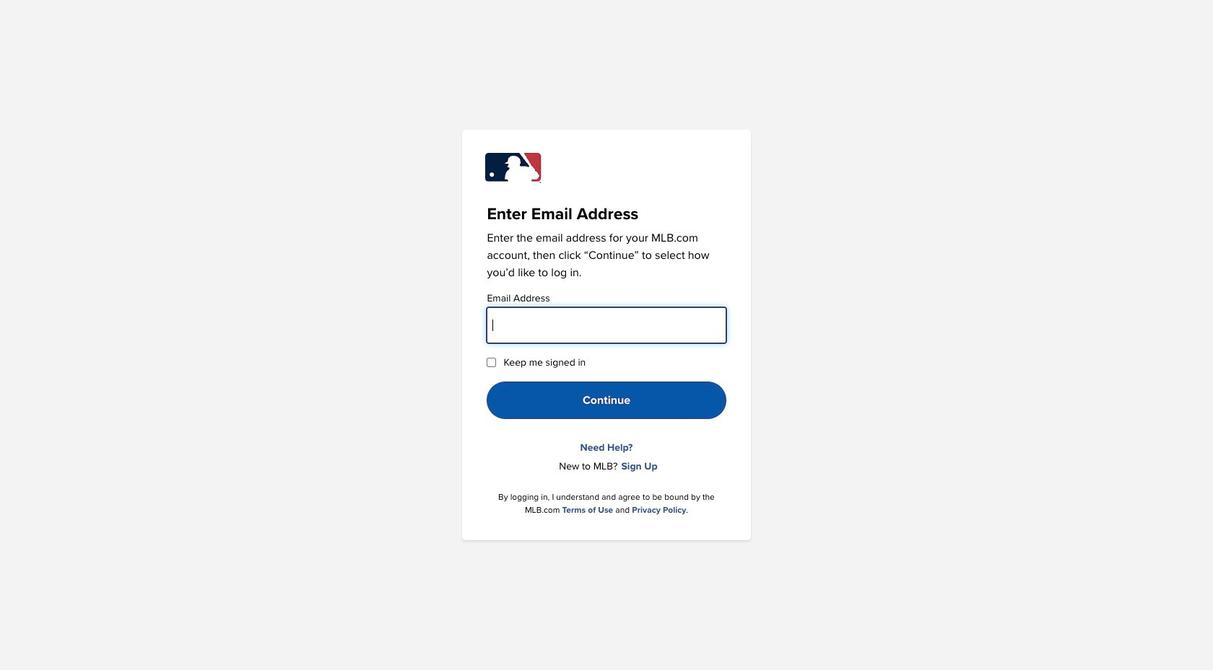 Task type: locate. For each thing, give the bounding box(es) containing it.
None submit
[[487, 382, 726, 420]]

None checkbox
[[487, 358, 496, 368]]

None text field
[[487, 308, 726, 344]]

mlb logo image
[[485, 153, 542, 183]]



Task type: vqa. For each thing, say whether or not it's contained in the screenshot.
submit
yes



